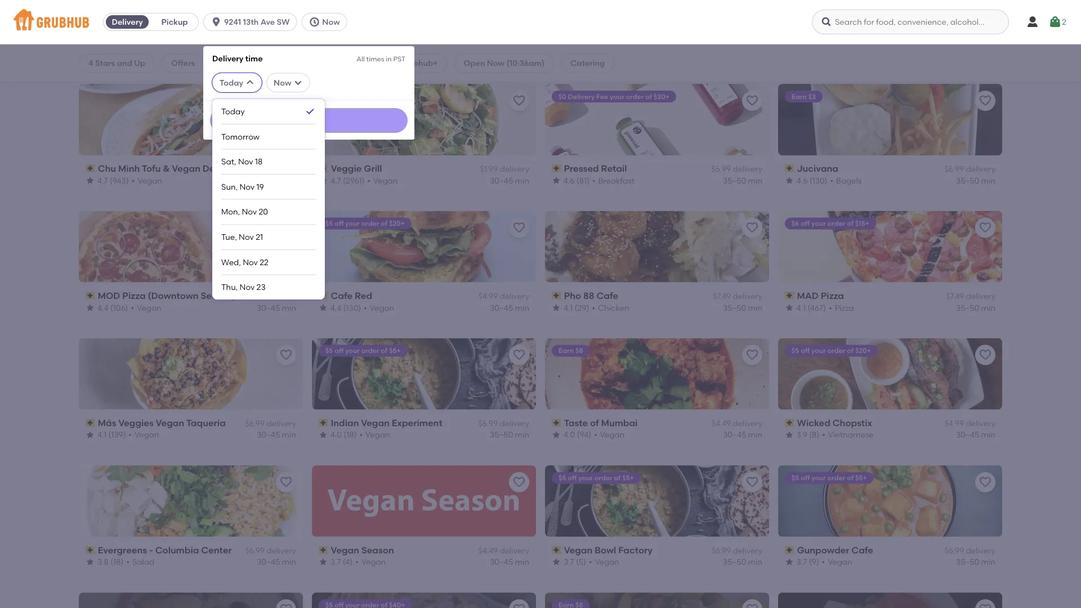 Task type: vqa. For each thing, say whether or not it's contained in the screenshot.
the leftmost Save this restaurant icon
no



Task type: locate. For each thing, give the bounding box(es) containing it.
cafe up 4.4 (130)
[[331, 290, 353, 301]]

$5 down 4.4 (130)
[[325, 347, 333, 355]]

(18) for evergreens
[[111, 557, 124, 567]]

1 vertical spatial $20+
[[855, 347, 871, 355]]

order down red
[[361, 347, 379, 355]]

0 vertical spatial $5 off your order of $20+
[[325, 219, 405, 228]]

1 horizontal spatial $7.49
[[946, 291, 964, 301]]

1 vertical spatial today
[[221, 106, 245, 116]]

3 3.7 from the left
[[797, 557, 807, 567]]

svg image for now
[[309, 16, 320, 28]]

1 horizontal spatial 4.7
[[331, 176, 341, 185]]

$6.99 delivery for gunpowder cafe
[[945, 546, 995, 555]]

chu
[[98, 163, 116, 174]]

$5 off your order of $5+ down 4.4 (130)
[[325, 347, 401, 355]]

30 minutes or less
[[289, 58, 359, 68]]

• down minh
[[132, 176, 135, 185]]

2 horizontal spatial now
[[487, 58, 505, 68]]

save this restaurant image
[[279, 94, 293, 107], [512, 94, 526, 107], [979, 94, 992, 107], [279, 221, 293, 235], [512, 221, 526, 235], [745, 348, 759, 362], [279, 475, 293, 489], [745, 475, 759, 489]]

(10:36am)
[[506, 58, 545, 68]]

• right (4)
[[356, 557, 359, 567]]

svg image inside now button
[[309, 16, 320, 28]]

pst
[[393, 55, 405, 63]]

1 horizontal spatial 4.4
[[331, 303, 341, 312]]

min for pressed retail
[[748, 176, 762, 185]]

• vegan for grill
[[367, 176, 398, 185]]

3.7 left "(5)"
[[564, 557, 574, 567]]

proceed to checkout
[[741, 335, 823, 344]]

0 horizontal spatial $5 off your order of $20+
[[325, 219, 405, 228]]

earn left $3
[[792, 92, 807, 100]]

earn for taste of mumbai
[[559, 347, 574, 355]]

star icon image left the 4.1 (29) on the right of page
[[552, 303, 561, 312]]

0 horizontal spatial $0
[[221, 58, 230, 68]]

(18) down indian on the left
[[344, 430, 357, 440]]

0 vertical spatial $4.99 delivery
[[478, 291, 529, 301]]

your down (94)
[[578, 474, 593, 482]]

off for cafe
[[335, 219, 344, 228]]

cafe right gunpowder
[[852, 544, 873, 555]]

your for mad pizza
[[811, 219, 826, 228]]

$7.49 for mad pizza
[[946, 291, 964, 301]]

$6.99 delivery
[[245, 164, 296, 174], [711, 164, 762, 174], [945, 164, 995, 174], [245, 291, 296, 301], [245, 419, 296, 428], [478, 419, 529, 428], [245, 546, 296, 555], [711, 546, 762, 555], [945, 546, 995, 555]]

35–50 min for jucivana
[[956, 176, 995, 185]]

$6.99 delivery for indian vegan experiment
[[478, 419, 529, 428]]

0 horizontal spatial $7.49
[[713, 291, 731, 301]]

results
[[94, 61, 127, 74]]

30–45
[[257, 176, 280, 185], [490, 176, 513, 185], [257, 303, 280, 312], [490, 303, 513, 312], [257, 430, 280, 440], [723, 430, 746, 440], [956, 430, 979, 440], [257, 557, 280, 567], [490, 557, 513, 567]]

1 horizontal spatial $0
[[559, 92, 566, 100]]

minh
[[118, 163, 140, 174]]

1 vertical spatial earn
[[559, 347, 574, 355]]

star icon image left 4.0 (94)
[[552, 430, 561, 439]]

nov for sun,
[[240, 182, 255, 191]]

nov left 23
[[240, 282, 255, 292]]

delivery for gunpowder cafe
[[966, 546, 995, 555]]

$7.49 delivery for mad pizza
[[946, 291, 995, 301]]

vegan right indian on the left
[[361, 417, 390, 428]]

$5
[[325, 219, 333, 228], [325, 347, 333, 355], [792, 347, 799, 355], [559, 474, 566, 482], [792, 474, 799, 482]]

0 horizontal spatial $5+
[[389, 347, 401, 355]]

•
[[132, 176, 135, 185], [367, 176, 371, 185], [592, 176, 596, 185], [830, 176, 833, 185], [131, 303, 134, 312], [364, 303, 367, 312], [592, 303, 595, 312], [829, 303, 832, 312], [129, 430, 132, 440], [360, 430, 363, 440], [594, 430, 597, 440], [822, 430, 825, 440], [126, 557, 129, 567], [356, 557, 359, 567], [589, 557, 592, 567], [822, 557, 825, 567]]

1 horizontal spatial $5 off your order of $20+
[[792, 347, 871, 355]]

0 horizontal spatial $4.99 delivery
[[478, 291, 529, 301]]

vegan right veggies
[[156, 417, 184, 428]]

• vegan down taste of mumbai
[[594, 430, 625, 440]]

• down evergreens
[[126, 557, 129, 567]]

star icon image for jucivana
[[785, 176, 794, 185]]

• for indian vegan experiment
[[360, 430, 363, 440]]

delivery inside button
[[112, 17, 143, 27]]

now button
[[301, 13, 352, 31]]

your down (8)
[[812, 474, 826, 482]]

bagels
[[836, 176, 862, 185]]

0 horizontal spatial cafe
[[331, 290, 353, 301]]

min for taste of mumbai
[[748, 430, 762, 440]]

1 horizontal spatial $4.49 delivery
[[712, 419, 762, 428]]

subscription pass image for vegan season
[[319, 546, 329, 554]]

1 horizontal spatial 3.7
[[564, 557, 574, 567]]

order down • vietnamese
[[828, 474, 846, 482]]

19
[[256, 182, 264, 191]]

1 horizontal spatial $7.49 delivery
[[946, 291, 995, 301]]

subscription pass image left chu
[[86, 164, 96, 172]]

$4.99 for cafe red
[[478, 291, 498, 301]]

59 results
[[79, 61, 127, 74]]

1 horizontal spatial $4.49
[[712, 419, 731, 428]]

• right (467)
[[829, 303, 832, 312]]

4.6 (81)
[[564, 176, 590, 185]]

mad pizza
[[797, 290, 844, 301]]

off down checkout
[[801, 347, 810, 355]]

$5 down 3.9
[[792, 474, 799, 482]]

2 horizontal spatial svg image
[[1048, 15, 1062, 29]]

$8
[[575, 347, 583, 355]]

breakfast
[[598, 176, 635, 185]]

(2961)
[[343, 176, 365, 185]]

$6.99 delivery for chu minh tofu & vegan deli
[[245, 164, 296, 174]]

• down 'grill' at the left
[[367, 176, 371, 185]]

vegan down red
[[370, 303, 394, 312]]

subscription pass image left bowl in the bottom right of the page
[[552, 546, 562, 554]]

delivery for jucivana
[[966, 164, 995, 174]]

• right (94)
[[594, 430, 597, 440]]

0 vertical spatial $20+
[[389, 219, 405, 228]]

1 4.4 from the left
[[97, 303, 108, 312]]

tomorrow
[[221, 132, 260, 141]]

30–45 min for vegan season
[[490, 557, 529, 567]]

today down $0 delivery at left
[[220, 78, 243, 87]]

svg image
[[1048, 15, 1062, 29], [246, 78, 255, 87], [294, 78, 303, 87]]

3.8
[[97, 557, 109, 567]]

vegan right the &
[[172, 163, 200, 174]]

indian vegan experiment
[[331, 417, 443, 428]]

subscription pass image left cafe red
[[319, 292, 329, 300]]

pickup
[[161, 17, 188, 27]]

• right (9)
[[822, 557, 825, 567]]

stars
[[95, 58, 115, 68]]

1 vertical spatial $0
[[559, 92, 566, 100]]

4.7
[[97, 176, 108, 185], [331, 176, 341, 185]]

30–45 min for wicked chopstix
[[956, 430, 995, 440]]

0 horizontal spatial 4.1
[[97, 430, 107, 440]]

1 svg image from the left
[[211, 16, 222, 28]]

• vegan down indian vegan experiment
[[360, 430, 390, 440]]

• for mod pizza (downtown seattle)
[[131, 303, 134, 312]]

(8)
[[809, 430, 820, 440]]

4.1 down "más"
[[97, 430, 107, 440]]

pizza for mod
[[122, 290, 146, 301]]

0 horizontal spatial $4.49 delivery
[[478, 546, 529, 555]]

1 horizontal spatial cafe
[[597, 290, 618, 301]]

0 horizontal spatial 4.6
[[564, 176, 575, 185]]

1 horizontal spatial $5+
[[622, 474, 634, 482]]

subscription pass image left wicked
[[785, 419, 795, 427]]

$6.99 for pressed retail
[[711, 164, 731, 174]]

cafe red
[[331, 290, 372, 301]]

$30+
[[654, 92, 670, 100]]

veggies
[[118, 417, 154, 428]]

min for pho 88 cafe
[[748, 303, 762, 312]]

off down 4.4 (130)
[[335, 347, 344, 355]]

svg image for now
[[294, 78, 303, 87]]

(139)
[[108, 430, 126, 440]]

30–45 min for mod pizza (downtown seattle)
[[257, 303, 296, 312]]

main navigation navigation
[[0, 0, 1081, 608]]

1 4.6 from the left
[[564, 176, 575, 185]]

1 horizontal spatial 4.6
[[797, 176, 808, 185]]

of
[[645, 92, 652, 100], [381, 219, 388, 228], [847, 219, 854, 228], [381, 347, 388, 355], [847, 347, 854, 355], [590, 417, 599, 428], [614, 474, 621, 482], [847, 474, 854, 482]]

2 3.7 from the left
[[564, 557, 574, 567]]

2 horizontal spatial svg image
[[821, 16, 832, 28]]

delivery down '13th'
[[232, 58, 263, 68]]

order down taste of mumbai
[[595, 474, 612, 482]]

0 horizontal spatial earn
[[559, 347, 574, 355]]

4.1 for mad pizza
[[797, 303, 806, 312]]

delivery for taste of mumbai
[[733, 419, 762, 428]]

(18) down evergreens
[[111, 557, 124, 567]]

subscription pass image
[[86, 164, 96, 172], [785, 164, 795, 172], [86, 292, 96, 300], [552, 292, 562, 300], [785, 292, 795, 300], [86, 419, 96, 427], [785, 419, 795, 427], [86, 546, 96, 554], [785, 546, 795, 554]]

35–50 for pho 88 cafe
[[723, 303, 746, 312]]

0 horizontal spatial 4.7
[[97, 176, 108, 185]]

jucivana
[[797, 163, 839, 174]]

star icon image
[[86, 176, 95, 185], [319, 176, 328, 185], [552, 176, 561, 185], [785, 176, 794, 185], [86, 303, 95, 312], [319, 303, 328, 312], [552, 303, 561, 312], [785, 303, 794, 312], [86, 430, 95, 439], [319, 430, 328, 439], [552, 430, 561, 439], [785, 430, 794, 439], [86, 558, 95, 567], [319, 558, 328, 567], [552, 558, 561, 567], [785, 558, 794, 567]]

4.0 (94)
[[564, 430, 591, 440]]

• vegan for season
[[356, 557, 386, 567]]

1 horizontal spatial $20+
[[855, 347, 871, 355]]

taqueria
[[186, 417, 226, 428]]

0 horizontal spatial svg image
[[246, 78, 255, 87]]

pizza up (106)
[[122, 290, 146, 301]]

1 vertical spatial $4.99 delivery
[[945, 419, 995, 428]]

2 svg image from the left
[[309, 16, 320, 28]]

1 $7.49 from the left
[[713, 291, 731, 301]]

subscription pass image left jucivana
[[785, 164, 795, 172]]

$6.99 delivery for jucivana
[[945, 164, 995, 174]]

1 vertical spatial (130)
[[343, 303, 361, 312]]

• vegan down 'grill' at the left
[[367, 176, 398, 185]]

4.6 left (81)
[[564, 176, 575, 185]]

1 3.7 from the left
[[331, 557, 341, 567]]

$4.99 delivery for wicked chopstix
[[945, 419, 995, 428]]

nov left 21
[[239, 232, 254, 242]]

13th
[[243, 17, 259, 27]]

9241 13th ave sw button
[[203, 13, 301, 31]]

$5 down checkout
[[792, 347, 799, 355]]

check icon image
[[305, 106, 316, 117]]

$6.99 for vegan bowl factory
[[711, 546, 731, 555]]

0 horizontal spatial $4.49
[[478, 546, 498, 555]]

and
[[117, 58, 132, 68]]

3 svg image from the left
[[821, 16, 832, 28]]

3.7 left (9)
[[797, 557, 807, 567]]

0 vertical spatial $0
[[221, 58, 230, 68]]

2 button
[[1048, 12, 1066, 32]]

1 horizontal spatial earn
[[792, 92, 807, 100]]

mod pizza (downtown seattle)
[[98, 290, 236, 301]]

star icon image left 3.9
[[785, 430, 794, 439]]

delivery
[[112, 17, 143, 27], [212, 53, 243, 63], [232, 58, 263, 68], [568, 92, 595, 100]]

$4.99 delivery
[[478, 291, 529, 301], [945, 419, 995, 428]]

$5 off your order of $20+ down (2961)
[[325, 219, 405, 228]]

$5 off your order of $5+ for experiment
[[325, 347, 401, 355]]

• vegan down tofu
[[132, 176, 162, 185]]

delivery left fee
[[568, 92, 595, 100]]

1 horizontal spatial now
[[322, 17, 340, 27]]

order down • pizza
[[828, 347, 846, 355]]

min for chu minh tofu & vegan deli
[[282, 176, 296, 185]]

order down (2961)
[[361, 219, 379, 228]]

4.1 down mad in the right of the page
[[797, 303, 806, 312]]

min for jucivana
[[981, 176, 995, 185]]

2 horizontal spatial 3.7
[[797, 557, 807, 567]]

(943)
[[110, 176, 129, 185]]

subscription pass image left indian on the left
[[319, 419, 329, 427]]

seattle)
[[201, 290, 236, 301]]

$3
[[808, 92, 816, 100]]

today option
[[221, 99, 316, 124]]

• vegan down mod pizza (downtown seattle)
[[131, 303, 161, 312]]

star icon image left 4.4 (106)
[[86, 303, 95, 312]]

35–50 min for pho 88 cafe
[[723, 303, 762, 312]]

off for indian
[[335, 347, 344, 355]]

2 $7.49 delivery from the left
[[946, 291, 995, 301]]

4
[[88, 58, 93, 68]]

order for indian vegan experiment
[[361, 347, 379, 355]]

delivery for wicked chopstix
[[966, 419, 995, 428]]

svg image for today
[[246, 78, 255, 87]]

0 horizontal spatial $20+
[[389, 219, 405, 228]]

$4.99 delivery for cafe red
[[478, 291, 529, 301]]

35–50 for vegan bowl factory
[[723, 557, 746, 567]]

off down 3.9 (8)
[[801, 474, 810, 482]]

grubhub+
[[399, 58, 438, 68]]

svg image
[[211, 16, 222, 28], [309, 16, 320, 28], [821, 16, 832, 28]]

list box inside the main navigation navigation
[[221, 99, 316, 300]]

nov left '19'
[[240, 182, 255, 191]]

save this restaurant image
[[745, 94, 759, 107], [745, 221, 759, 235], [979, 221, 992, 235], [279, 348, 293, 362], [512, 348, 526, 362], [979, 348, 992, 362], [512, 475, 526, 489], [979, 475, 992, 489], [279, 603, 293, 608], [512, 603, 526, 608], [745, 603, 759, 608], [979, 603, 992, 608]]

2 horizontal spatial 4.1
[[797, 303, 806, 312]]

proceed
[[741, 335, 774, 344]]

• vegan down red
[[364, 303, 394, 312]]

save this restaurant button
[[276, 91, 296, 111], [509, 91, 529, 111], [742, 91, 762, 111], [975, 91, 995, 111], [276, 218, 296, 238], [509, 218, 529, 238], [742, 218, 762, 238], [975, 218, 995, 238], [276, 345, 296, 365], [509, 345, 529, 365], [742, 345, 762, 365], [975, 345, 995, 365], [276, 472, 296, 492], [509, 472, 529, 492], [742, 472, 762, 492], [975, 472, 995, 492], [276, 599, 296, 608], [509, 599, 529, 608], [742, 599, 762, 608], [975, 599, 995, 608]]

star icon image left the 4.0 (18)
[[319, 430, 328, 439]]

0 horizontal spatial (18)
[[111, 557, 124, 567]]

4.6
[[564, 176, 575, 185], [797, 176, 808, 185]]

star icon image for gunpowder cafe
[[785, 558, 794, 567]]

1 horizontal spatial svg image
[[309, 16, 320, 28]]

0 vertical spatial $4.49 delivery
[[712, 419, 762, 428]]

1 vertical spatial (18)
[[111, 557, 124, 567]]

pizza up • pizza
[[821, 290, 844, 301]]

• left bagels at the top of the page
[[830, 176, 833, 185]]

list box containing today
[[221, 99, 316, 300]]

9241 13th ave sw
[[224, 17, 290, 27]]

grill
[[364, 163, 382, 174]]

off down 4.7 (2961)
[[335, 219, 344, 228]]

0 horizontal spatial 3.7
[[331, 557, 341, 567]]

1 vertical spatial $4.99
[[945, 419, 964, 428]]

pho 88 cafe
[[564, 290, 618, 301]]

$6.99 for indian vegan experiment
[[478, 419, 498, 428]]

0 vertical spatial (130)
[[810, 176, 828, 185]]

nov for mon,
[[242, 207, 257, 217]]

(4)
[[343, 557, 353, 567]]

1 horizontal spatial $4.99
[[945, 419, 964, 428]]

of for wicked chopstix
[[847, 347, 854, 355]]

all times in pst
[[357, 55, 405, 63]]

2 vertical spatial now
[[274, 78, 291, 87]]

star icon image for más veggies vegan taqueria
[[86, 430, 95, 439]]

0 vertical spatial now
[[322, 17, 340, 27]]

0 vertical spatial $4.99
[[478, 291, 498, 301]]

0 horizontal spatial now
[[274, 78, 291, 87]]

subscription pass image left veggie
[[319, 164, 329, 172]]

your for indian vegan experiment
[[345, 347, 360, 355]]

now inside now button
[[322, 17, 340, 27]]

1 horizontal spatial $4.99 delivery
[[945, 419, 995, 428]]

0 horizontal spatial $7.49 delivery
[[713, 291, 762, 301]]

0 vertical spatial today
[[220, 78, 243, 87]]

0 vertical spatial $4.49
[[712, 419, 731, 428]]

now up or
[[322, 17, 340, 27]]

0 horizontal spatial $4.99
[[478, 291, 498, 301]]

nov left 20
[[242, 207, 257, 217]]

1 horizontal spatial 4.1
[[564, 303, 573, 312]]

(29)
[[575, 303, 589, 312]]

1 vertical spatial $5 off your order of $20+
[[792, 347, 871, 355]]

1 4.7 from the left
[[97, 176, 108, 185]]

• for veggie grill
[[367, 176, 371, 185]]

star icon image left 4.1 (139)
[[86, 430, 95, 439]]

1 4.0 from the left
[[331, 430, 342, 440]]

subscription pass image for taste of mumbai
[[552, 419, 562, 427]]

0 horizontal spatial 4.4
[[97, 303, 108, 312]]

1 horizontal spatial $5 off your order of $5+
[[559, 474, 634, 482]]

order for cafe red
[[361, 219, 379, 228]]

off down 4.0 (94)
[[568, 474, 577, 482]]

$4.49
[[712, 419, 731, 428], [478, 546, 498, 555]]

subscription pass image for veggie grill
[[319, 164, 329, 172]]

$5 off your order of $5+ down (94)
[[559, 474, 634, 482]]

$5 off your order of $20+ down checkout
[[792, 347, 871, 355]]

• right (81)
[[592, 176, 596, 185]]

star icon image left "3.8"
[[86, 558, 95, 567]]

$7.49
[[713, 291, 731, 301], [946, 291, 964, 301]]

$0 left fee
[[559, 92, 566, 100]]

1 horizontal spatial (18)
[[344, 430, 357, 440]]

your right '$6'
[[811, 219, 826, 228]]

star icon image left '3.7 (4)'
[[319, 558, 328, 567]]

30–45 for chu minh tofu & vegan deli
[[257, 176, 280, 185]]

35–50
[[723, 176, 746, 185], [956, 176, 979, 185], [723, 303, 746, 312], [956, 303, 979, 312], [490, 430, 513, 440], [723, 557, 746, 567], [956, 557, 979, 567]]

tue, nov 21
[[221, 232, 263, 242]]

1 $7.49 delivery from the left
[[713, 291, 762, 301]]

2 $7.49 from the left
[[946, 291, 964, 301]]

2 4.6 from the left
[[797, 176, 808, 185]]

3.7
[[331, 557, 341, 567], [564, 557, 574, 567], [797, 557, 807, 567]]

30–45 for evergreens - columbia center
[[257, 557, 280, 567]]

star icon image left 4.4 (130)
[[319, 303, 328, 312]]

chu minh tofu & vegan deli
[[98, 163, 220, 174]]

off for gunpowder
[[801, 474, 810, 482]]

1 vertical spatial $4.49
[[478, 546, 498, 555]]

subscription pass image left vegan season
[[319, 546, 329, 554]]

2 4.0 from the left
[[564, 430, 575, 440]]

order left $15+
[[828, 219, 845, 228]]

2 4.4 from the left
[[331, 303, 341, 312]]

0 horizontal spatial 4.0
[[331, 430, 342, 440]]

earn for jucivana
[[792, 92, 807, 100]]

less
[[343, 58, 359, 68]]

• right (8)
[[822, 430, 825, 440]]

delivery for mod pizza (downtown seattle)
[[267, 291, 296, 301]]

(18) for indian
[[344, 430, 357, 440]]

2
[[1062, 17, 1066, 27]]

4.4 for cafe red
[[331, 303, 341, 312]]

0 vertical spatial earn
[[792, 92, 807, 100]]

• vegan down bowl in the bottom right of the page
[[589, 557, 619, 567]]

1 horizontal spatial 4.0
[[564, 430, 575, 440]]

today inside option
[[221, 106, 245, 116]]

$4.49 delivery for vegan season
[[478, 546, 529, 555]]

• for wicked chopstix
[[822, 430, 825, 440]]

• right (29)
[[592, 303, 595, 312]]

$5+ for experiment
[[389, 347, 401, 355]]

center
[[201, 544, 232, 555]]

your right fee
[[610, 92, 624, 100]]

1 horizontal spatial (130)
[[810, 176, 828, 185]]

subscription pass image left taste
[[552, 419, 562, 427]]

vegan down 'grill' at the left
[[373, 176, 398, 185]]

$5 for wicked chopstix
[[792, 347, 799, 355]]

min for mod pizza (downtown seattle)
[[282, 303, 296, 312]]

• right "(5)"
[[589, 557, 592, 567]]

&
[[163, 163, 170, 174]]

subscription pass image left evergreens
[[86, 546, 96, 554]]

0 horizontal spatial $5 off your order of $5+
[[325, 347, 401, 355]]

4 stars and up
[[88, 58, 145, 68]]

4.6 (130)
[[797, 176, 828, 185]]

$20+ for wicked chopstix
[[855, 347, 871, 355]]

grubhub plus flag logo image
[[385, 59, 397, 68]]

min for vegan bowl factory
[[748, 557, 762, 567]]

2 4.7 from the left
[[331, 176, 341, 185]]

0 horizontal spatial svg image
[[211, 16, 222, 28]]

mon, nov 20
[[221, 207, 268, 217]]

4.0
[[331, 430, 342, 440], [564, 430, 575, 440]]

4.6 down jucivana
[[797, 176, 808, 185]]

to
[[776, 335, 784, 344]]

subscription pass image for mod pizza (downtown seattle)
[[86, 292, 96, 300]]

subscription pass image
[[319, 164, 329, 172], [552, 164, 562, 172], [319, 292, 329, 300], [319, 419, 329, 427], [552, 419, 562, 427], [319, 546, 329, 554], [552, 546, 562, 554]]

svg image inside 9241 13th ave sw button
[[211, 16, 222, 28]]

season
[[362, 544, 394, 555]]

vegan down vegan bowl factory
[[595, 557, 619, 567]]

• vegan down veggies
[[129, 430, 159, 440]]

1 horizontal spatial svg image
[[294, 78, 303, 87]]

4.7 down veggie
[[331, 176, 341, 185]]

of for mad pizza
[[847, 219, 854, 228]]

0 horizontal spatial (130)
[[343, 303, 361, 312]]

0 vertical spatial (18)
[[344, 430, 357, 440]]

star icon image left 4.6 (130)
[[785, 176, 794, 185]]

$5+
[[389, 347, 401, 355], [622, 474, 634, 482], [855, 474, 867, 482]]

vegan down gunpowder cafe at the right
[[828, 557, 853, 567]]

1 vertical spatial $4.49 delivery
[[478, 546, 529, 555]]

$0 left time
[[221, 58, 230, 68]]

30–45 for más veggies vegan taqueria
[[257, 430, 280, 440]]

order
[[626, 92, 644, 100], [361, 219, 379, 228], [828, 219, 845, 228], [361, 347, 379, 355], [828, 347, 846, 355], [595, 474, 612, 482], [828, 474, 846, 482]]

wicked chopstix
[[797, 417, 872, 428]]

35–50 min
[[723, 176, 762, 185], [956, 176, 995, 185], [723, 303, 762, 312], [956, 303, 995, 312], [490, 430, 529, 440], [723, 557, 762, 567], [956, 557, 995, 567]]

(467)
[[808, 303, 826, 312]]

list box
[[221, 99, 316, 300]]

pizza down mad pizza
[[835, 303, 854, 312]]

up
[[134, 58, 145, 68]]



Task type: describe. For each thing, give the bounding box(es) containing it.
2 horizontal spatial cafe
[[852, 544, 873, 555]]

• vietnamese
[[822, 430, 874, 440]]

gunpowder
[[797, 544, 849, 555]]

minutes
[[300, 58, 331, 68]]

of for cafe red
[[381, 219, 388, 228]]

all
[[357, 55, 365, 63]]

$5 off your order of $5+ for factory
[[559, 474, 634, 482]]

21
[[256, 232, 263, 242]]

star icon image for indian vegan experiment
[[319, 430, 328, 439]]

open
[[464, 58, 485, 68]]

• breakfast
[[592, 176, 635, 185]]

delivery for vegan season
[[500, 546, 529, 555]]

vegan down mod pizza (downtown seattle)
[[137, 303, 161, 312]]

$0 for $0 delivery
[[221, 58, 230, 68]]

$5+ for factory
[[622, 474, 634, 482]]

$6.99 for jucivana
[[945, 164, 964, 174]]

vegan down indian vegan experiment
[[366, 430, 390, 440]]

3.7 for vegan season
[[331, 557, 341, 567]]

3.7 for vegan bowl factory
[[564, 557, 574, 567]]

of for indian vegan experiment
[[381, 347, 388, 355]]

bowl
[[595, 544, 616, 555]]

sat,
[[221, 157, 236, 166]]

$6
[[792, 219, 799, 228]]

min for gunpowder cafe
[[981, 557, 995, 567]]

88
[[583, 290, 594, 301]]

30–45 min for evergreens - columbia center
[[257, 557, 296, 567]]

salad
[[132, 557, 154, 567]]

• vegan for of
[[594, 430, 625, 440]]

subscription pass image for pressed retail
[[552, 164, 562, 172]]

$6.99 delivery for más veggies vegan taqueria
[[245, 419, 296, 428]]

• for mad pizza
[[829, 303, 832, 312]]

proceed to checkout button
[[707, 330, 858, 350]]

thu, nov 23
[[221, 282, 266, 292]]

4.4 (106)
[[97, 303, 128, 312]]

open now (10:36am)
[[464, 58, 545, 68]]

star icon image for pho 88 cafe
[[552, 303, 561, 312]]

today for today's svg icon
[[220, 78, 243, 87]]

or
[[333, 58, 341, 68]]

35–50 min for indian vegan experiment
[[490, 430, 529, 440]]

vietnamese
[[828, 430, 874, 440]]

3.7 (4)
[[331, 557, 353, 567]]

your for gunpowder cafe
[[812, 474, 826, 482]]

times
[[366, 55, 384, 63]]

• vegan for bowl
[[589, 557, 619, 567]]

3.9 (8)
[[797, 430, 820, 440]]

vegan down mumbai
[[600, 430, 625, 440]]

vegan down tofu
[[138, 176, 162, 185]]

4.1 (139)
[[97, 430, 126, 440]]

delivery button
[[104, 13, 151, 31]]

(5)
[[576, 557, 586, 567]]

vegan down veggies
[[135, 430, 159, 440]]

min for más veggies vegan taqueria
[[282, 430, 296, 440]]

subscription pass image for vegan bowl factory
[[552, 546, 562, 554]]

• for vegan season
[[356, 557, 359, 567]]

order for gunpowder cafe
[[828, 474, 846, 482]]

• for gunpowder cafe
[[822, 557, 825, 567]]

star icon image for vegan season
[[319, 558, 328, 567]]

pho
[[564, 290, 581, 301]]

your for vegan bowl factory
[[578, 474, 593, 482]]

2 horizontal spatial $5 off your order of $5+
[[792, 474, 867, 482]]

4.7 (2961)
[[331, 176, 365, 185]]

• for pressed retail
[[592, 176, 596, 185]]

22
[[260, 257, 269, 267]]

$5 for gunpowder cafe
[[792, 474, 799, 482]]

experiment
[[392, 417, 443, 428]]

indian
[[331, 417, 359, 428]]

chopstix
[[833, 417, 872, 428]]

• for vegan bowl factory
[[589, 557, 592, 567]]

factory
[[618, 544, 653, 555]]

$4.99 for wicked chopstix
[[945, 419, 964, 428]]

4.0 for indian vegan experiment
[[331, 430, 342, 440]]

• vegan for veggies
[[129, 430, 159, 440]]

mod
[[98, 290, 120, 301]]

delivery left time
[[212, 53, 243, 63]]

vegan up (4)
[[331, 544, 359, 555]]

• for evergreens - columbia center
[[126, 557, 129, 567]]

4.0 (18)
[[331, 430, 357, 440]]

order for vegan bowl factory
[[595, 474, 612, 482]]

$4.49 delivery for taste of mumbai
[[712, 419, 762, 428]]

30–45 min for taste of mumbai
[[723, 430, 762, 440]]

mad
[[797, 290, 819, 301]]

vegan down season
[[361, 557, 386, 567]]

subscription pass image for jucivana
[[785, 164, 795, 172]]

1 vertical spatial now
[[487, 58, 505, 68]]

delivery for pressed retail
[[733, 164, 762, 174]]

35–50 for gunpowder cafe
[[956, 557, 979, 567]]

min for wicked chopstix
[[981, 430, 995, 440]]

nov for thu,
[[240, 282, 255, 292]]

30–45 for veggie grill
[[490, 176, 513, 185]]

4.6 for jucivana
[[797, 176, 808, 185]]

nov for tue,
[[239, 232, 254, 242]]

$6.99 for mod pizza (downtown seattle)
[[245, 291, 265, 301]]

vegan bowl factory
[[564, 544, 653, 555]]

• for chu minh tofu & vegan deli
[[132, 176, 135, 185]]

thu,
[[221, 282, 238, 292]]

$1.99 delivery
[[480, 164, 529, 174]]

order left $30+
[[626, 92, 644, 100]]

min for vegan season
[[515, 557, 529, 567]]

• pizza
[[829, 303, 854, 312]]

$0 delivery
[[221, 58, 263, 68]]

min for evergreens - columbia center
[[282, 557, 296, 567]]

earn $8
[[559, 347, 583, 355]]

delivery for cafe red
[[500, 291, 529, 301]]

$6.99 delivery for evergreens - columbia center
[[245, 546, 296, 555]]

wed,
[[221, 257, 241, 267]]

• chicken
[[592, 303, 629, 312]]

• bagels
[[830, 176, 862, 185]]

chicken
[[598, 303, 629, 312]]

star icon image for chu minh tofu & vegan deli
[[86, 176, 95, 185]]

delivery time
[[212, 53, 263, 63]]

in
[[386, 55, 392, 63]]

star icon image for mad pizza
[[785, 303, 794, 312]]

4.7 for chu minh tofu & vegan deli
[[97, 176, 108, 185]]

sun,
[[221, 182, 238, 191]]

(94)
[[577, 430, 591, 440]]

svg image inside 2 button
[[1048, 15, 1062, 29]]

(downtown
[[148, 290, 199, 301]]

wicked
[[797, 417, 831, 428]]

delivery for veggie grill
[[500, 164, 529, 174]]

sw
[[277, 17, 290, 27]]

gunpowder cafe
[[797, 544, 873, 555]]

star icon image for vegan bowl factory
[[552, 558, 561, 567]]

star icon image for cafe red
[[319, 303, 328, 312]]

$6.99 for gunpowder cafe
[[945, 546, 964, 555]]

4.1 (467)
[[797, 303, 826, 312]]

order for mad pizza
[[828, 219, 845, 228]]

35–50 for mad pizza
[[956, 303, 979, 312]]

(106)
[[110, 303, 128, 312]]

$5 for vegan bowl factory
[[559, 474, 566, 482]]

30–45 for mod pizza (downtown seattle)
[[257, 303, 280, 312]]

tue,
[[221, 232, 237, 242]]

30
[[289, 58, 299, 68]]

18
[[255, 157, 263, 166]]

30–45 for wicked chopstix
[[956, 430, 979, 440]]

mumbai
[[601, 417, 638, 428]]

deli
[[203, 163, 220, 174]]

subscription pass image for evergreens - columbia center
[[86, 546, 96, 554]]

subscription pass image for chu minh tofu & vegan deli
[[86, 164, 96, 172]]

subscription pass image for gunpowder cafe
[[785, 546, 795, 554]]

update button
[[210, 108, 408, 133]]

tofu
[[142, 163, 161, 174]]

4.7 (943)
[[97, 176, 129, 185]]

$6.99 delivery for vegan bowl factory
[[711, 546, 762, 555]]

• for jucivana
[[830, 176, 833, 185]]

$5 for cafe red
[[325, 219, 333, 228]]

2 horizontal spatial $5+
[[855, 474, 867, 482]]

$0 delivery fee your order of $30+
[[559, 92, 670, 100]]

3.7 (9)
[[797, 557, 819, 567]]

20
[[259, 207, 268, 217]]

sat, nov 18
[[221, 157, 263, 166]]

offers
[[171, 58, 195, 68]]

vegan season
[[331, 544, 394, 555]]

30–45 min for veggie grill
[[490, 176, 529, 185]]

-
[[149, 544, 153, 555]]

min for veggie grill
[[515, 176, 529, 185]]

mon,
[[221, 207, 240, 217]]

pressed
[[564, 163, 599, 174]]

off for vegan
[[568, 474, 577, 482]]

sun, nov 19
[[221, 182, 264, 191]]

vegan up "(5)"
[[564, 544, 593, 555]]

ave
[[261, 17, 275, 27]]

$7.49 delivery for pho 88 cafe
[[713, 291, 762, 301]]

4.4 for mod pizza (downtown seattle)
[[97, 303, 108, 312]]

earn $3
[[792, 92, 816, 100]]

time
[[245, 53, 263, 63]]

35–50 min for gunpowder cafe
[[956, 557, 995, 567]]

nov for sat,
[[238, 157, 253, 166]]

star icon image for taste of mumbai
[[552, 430, 561, 439]]



